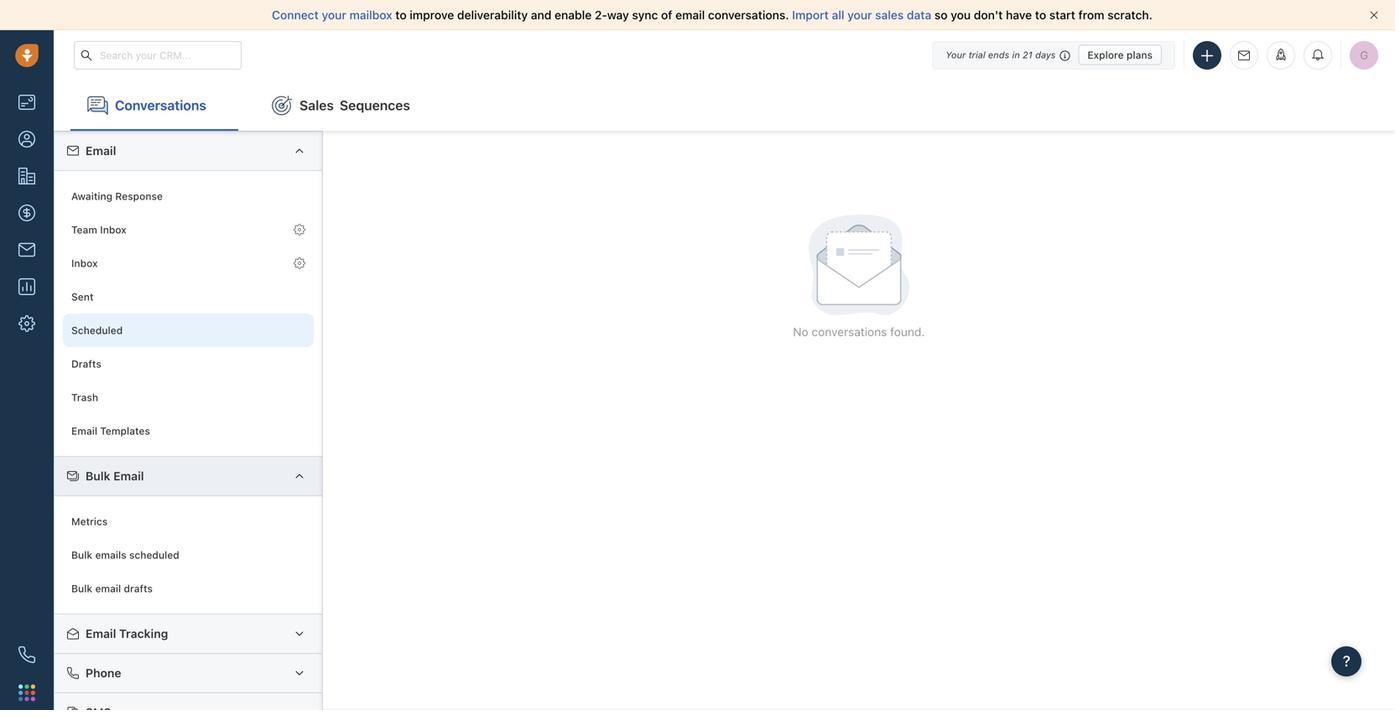 Task type: describe. For each thing, give the bounding box(es) containing it.
import all your sales data link
[[792, 8, 935, 22]]

metrics
[[71, 516, 108, 528]]

bulk email
[[86, 470, 144, 483]]

your trial ends in 21 days
[[946, 50, 1056, 60]]

deliverability
[[457, 8, 528, 22]]

2 to from the left
[[1035, 8, 1047, 22]]

sync
[[632, 8, 658, 22]]

conversations link
[[70, 81, 238, 131]]

what's new image
[[1276, 49, 1287, 60]]

sequences
[[340, 97, 410, 113]]

connect your mailbox link
[[272, 8, 396, 22]]

conversations
[[115, 97, 206, 113]]

connect
[[272, 8, 319, 22]]

explore plans link
[[1079, 45, 1162, 65]]

sales sequences
[[300, 97, 410, 113]]

bulk email drafts link
[[63, 572, 314, 606]]

2-
[[595, 8, 607, 22]]

start
[[1050, 8, 1076, 22]]

improve
[[410, 8, 454, 22]]

tracking
[[119, 627, 168, 641]]

email for email tracking
[[86, 627, 116, 641]]

metrics link
[[63, 505, 314, 539]]

sent link
[[63, 280, 314, 314]]

drafts link
[[63, 347, 314, 381]]

your
[[946, 50, 966, 60]]

team inbox
[[71, 224, 127, 236]]

conversations.
[[708, 8, 789, 22]]

ends
[[988, 50, 1010, 60]]

all
[[832, 8, 845, 22]]

trash
[[71, 392, 98, 404]]

email down templates
[[113, 470, 144, 483]]

data
[[907, 8, 932, 22]]

awaiting response
[[71, 190, 163, 202]]

emails
[[95, 550, 126, 561]]

0 horizontal spatial email
[[95, 583, 121, 595]]

from
[[1079, 8, 1105, 22]]

send email image
[[1239, 50, 1250, 61]]

plans
[[1127, 49, 1153, 61]]

enable
[[555, 8, 592, 22]]

email templates link
[[63, 415, 314, 448]]

tab list containing conversations
[[54, 81, 1396, 131]]

bulk for bulk emails scheduled
[[71, 550, 92, 561]]

sales sequences link
[[255, 81, 427, 131]]

close image
[[1370, 11, 1379, 19]]

no conversations found.
[[793, 325, 925, 339]]

sent
[[71, 291, 94, 303]]

awaiting
[[71, 190, 113, 202]]

phone image
[[18, 647, 35, 664]]

don't
[[974, 8, 1003, 22]]

no
[[793, 325, 809, 339]]

bulk emails scheduled
[[71, 550, 179, 561]]

scheduled
[[71, 325, 123, 336]]

1 to from the left
[[396, 8, 407, 22]]

have
[[1006, 8, 1032, 22]]

email for email templates
[[71, 425, 97, 437]]

mailbox
[[350, 8, 392, 22]]

explore
[[1088, 49, 1124, 61]]



Task type: locate. For each thing, give the bounding box(es) containing it.
explore plans
[[1088, 49, 1153, 61]]

inbox link
[[63, 247, 314, 280]]

your left mailbox
[[322, 8, 346, 22]]

phone
[[86, 667, 121, 681]]

0 horizontal spatial inbox
[[71, 258, 98, 269]]

tab list
[[54, 81, 1396, 131]]

2 your from the left
[[848, 8, 872, 22]]

your right all
[[848, 8, 872, 22]]

bulk left emails
[[71, 550, 92, 561]]

1 vertical spatial bulk
[[71, 550, 92, 561]]

email up awaiting at the top left of the page
[[86, 144, 116, 158]]

email templates
[[71, 425, 150, 437]]

conversations
[[812, 325, 887, 339]]

sales
[[875, 8, 904, 22]]

0 vertical spatial inbox
[[100, 224, 127, 236]]

team inbox link
[[63, 213, 314, 247]]

to right mailbox
[[396, 8, 407, 22]]

trash link
[[63, 381, 314, 415]]

of
[[661, 8, 673, 22]]

phone element
[[10, 639, 44, 672]]

0 horizontal spatial to
[[396, 8, 407, 22]]

inbox down team
[[71, 258, 98, 269]]

1 horizontal spatial to
[[1035, 8, 1047, 22]]

response
[[115, 190, 163, 202]]

bulk for bulk email drafts
[[71, 583, 92, 595]]

in
[[1012, 50, 1020, 60]]

and
[[531, 8, 552, 22]]

scheduled link
[[63, 314, 314, 347]]

email left drafts
[[95, 583, 121, 595]]

email for email
[[86, 144, 116, 158]]

inbox right team
[[100, 224, 127, 236]]

0 horizontal spatial your
[[322, 8, 346, 22]]

email up phone
[[86, 627, 116, 641]]

email
[[676, 8, 705, 22], [95, 583, 121, 595]]

email down trash
[[71, 425, 97, 437]]

21
[[1023, 50, 1033, 60]]

email
[[86, 144, 116, 158], [71, 425, 97, 437], [113, 470, 144, 483], [86, 627, 116, 641]]

scheduled
[[129, 550, 179, 561]]

team
[[71, 224, 97, 236]]

scratch.
[[1108, 8, 1153, 22]]

0 vertical spatial bulk
[[86, 470, 110, 483]]

to
[[396, 8, 407, 22], [1035, 8, 1047, 22]]

bulk emails scheduled link
[[63, 539, 314, 572]]

way
[[607, 8, 629, 22]]

you
[[951, 8, 971, 22]]

templates
[[100, 425, 150, 437]]

1 vertical spatial inbox
[[71, 258, 98, 269]]

connect your mailbox to improve deliverability and enable 2-way sync of email conversations. import all your sales data so you don't have to start from scratch.
[[272, 8, 1153, 22]]

bulk inside "bulk email drafts" link
[[71, 583, 92, 595]]

so
[[935, 8, 948, 22]]

1 horizontal spatial inbox
[[100, 224, 127, 236]]

bulk
[[86, 470, 110, 483], [71, 550, 92, 561], [71, 583, 92, 595]]

sales
[[300, 97, 334, 113]]

days
[[1036, 50, 1056, 60]]

email tracking
[[86, 627, 168, 641]]

1 your from the left
[[322, 8, 346, 22]]

1 horizontal spatial email
[[676, 8, 705, 22]]

drafts
[[124, 583, 153, 595]]

bulk inside bulk emails scheduled link
[[71, 550, 92, 561]]

bulk down bulk emails scheduled
[[71, 583, 92, 595]]

found.
[[891, 325, 925, 339]]

your
[[322, 8, 346, 22], [848, 8, 872, 22]]

awaiting response link
[[63, 180, 314, 213]]

inbox
[[100, 224, 127, 236], [71, 258, 98, 269]]

Search your CRM... text field
[[74, 41, 242, 70]]

freshworks switcher image
[[18, 685, 35, 702]]

trial
[[969, 50, 986, 60]]

1 horizontal spatial your
[[848, 8, 872, 22]]

1 vertical spatial email
[[95, 583, 121, 595]]

drafts
[[71, 358, 101, 370]]

import
[[792, 8, 829, 22]]

2 vertical spatial bulk
[[71, 583, 92, 595]]

0 vertical spatial email
[[676, 8, 705, 22]]

bulk for bulk email
[[86, 470, 110, 483]]

to left start
[[1035, 8, 1047, 22]]

bulk email drafts
[[71, 583, 153, 595]]

bulk up 'metrics'
[[86, 470, 110, 483]]

email right of
[[676, 8, 705, 22]]



Task type: vqa. For each thing, say whether or not it's contained in the screenshot.
Email Templates
yes



